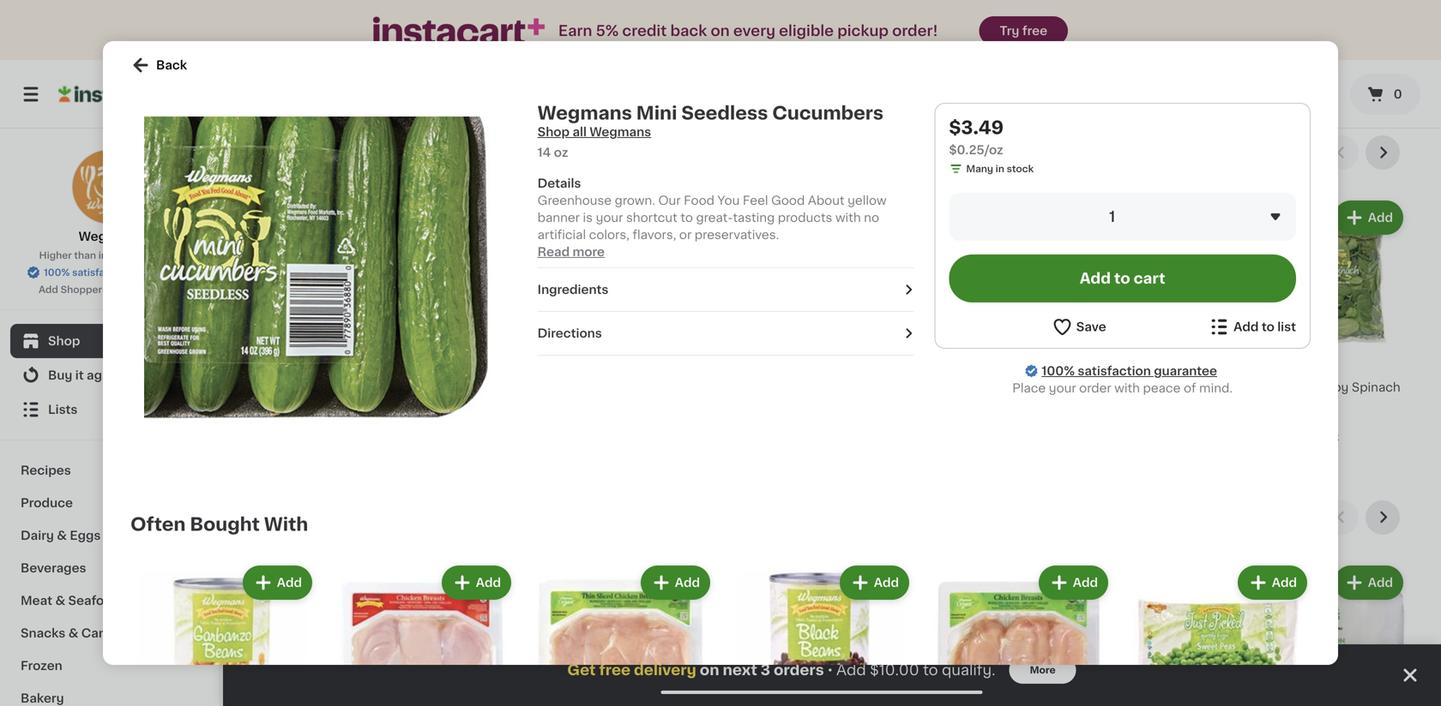 Task type: vqa. For each thing, say whether or not it's contained in the screenshot.
colors,
yes



Task type: describe. For each thing, give the bounding box(es) containing it.
organic
[[424, 35, 471, 47]]

wegmans clementines, bagged
[[590, 35, 732, 65]]

to left save
[[135, 285, 145, 295]]

best
[[257, 509, 301, 527]]

100% satisfaction guarantee inside button
[[44, 268, 182, 277]]

more button
[[1009, 657, 1076, 685]]

$ for 2
[[427, 13, 433, 23]]

yellow
[[848, 195, 887, 207]]

bagged
[[590, 53, 637, 65]]

1 inside field
[[1109, 210, 1115, 224]]

to left list
[[1262, 321, 1275, 333]]

by
[[345, 35, 361, 47]]

0 vertical spatial 3
[[267, 359, 279, 377]]

read more button
[[538, 244, 605, 261]]

details
[[538, 178, 581, 190]]

$ for 0
[[427, 360, 433, 369]]

add to cart
[[1080, 271, 1165, 286]]

$0.25/oz
[[949, 144, 1003, 156]]

colors,
[[589, 229, 630, 241]]

wegmans for wegmans sugar bee apples
[[756, 35, 816, 47]]

$3.49
[[949, 119, 1004, 137]]

0 inside 'element'
[[267, 13, 280, 31]]

fresh
[[257, 144, 310, 162]]

pack
[[1088, 53, 1122, 65]]

1 vertical spatial satisfaction
[[1078, 365, 1151, 377]]

wegmans
[[590, 126, 651, 138]]

bought
[[190, 516, 260, 534]]

(est.) for by
[[338, 11, 375, 25]]

product group containing 0
[[424, 197, 576, 431]]

of
[[1184, 383, 1196, 395]]

1 up green
[[1098, 359, 1106, 377]]

no
[[864, 212, 879, 224]]

wegmans for wegmans mini seedless cucumbers 14 oz
[[257, 382, 317, 394]]

delivery
[[634, 664, 696, 678]]

each up the wegmans broccoli crowns on the right of the page
[[962, 358, 996, 371]]

free for try
[[1022, 25, 1047, 37]]

1 field
[[949, 193, 1296, 241]]

save
[[147, 285, 170, 295]]

seeded cucumbers 1 each
[[424, 382, 544, 408]]

100% satisfaction guarantee button
[[27, 262, 192, 280]]

flavors,
[[633, 229, 676, 241]]

onions
[[1128, 382, 1172, 394]]

food
[[684, 195, 715, 207]]

wegmans mini seedless cucumbers 14 oz
[[257, 382, 404, 425]]

product group containing 3
[[257, 197, 410, 448]]

sugar
[[819, 35, 854, 47]]

candy
[[81, 628, 122, 640]]

place
[[1012, 383, 1046, 395]]

spinach
[[1352, 382, 1401, 394]]

express icon image
[[373, 17, 545, 45]]

79
[[448, 360, 460, 369]]

buy
[[48, 370, 72, 382]]

green
[[1088, 382, 1125, 394]]

add to cart button
[[949, 255, 1296, 303]]

produce
[[21, 498, 73, 510]]

save
[[1076, 321, 1106, 333]]

recipes
[[21, 465, 71, 477]]

$ 1 19
[[1092, 359, 1118, 377]]

in down lemons
[[1301, 69, 1310, 79]]

again
[[87, 370, 121, 382]]

wegmans sugar bee apples
[[756, 35, 881, 65]]

qualify.
[[942, 664, 996, 678]]

than
[[74, 251, 96, 260]]

good
[[771, 195, 805, 207]]

read
[[538, 246, 570, 258]]

back button
[[130, 55, 187, 75]]

strawberries,
[[1088, 35, 1167, 47]]

$ 0 79
[[427, 359, 460, 377]]

pickup
[[837, 24, 889, 38]]

get free delivery on next 3 orders • add $10.00 to qualify.
[[567, 664, 996, 678]]

product group containing 1
[[756, 0, 908, 110]]

fresh vegetables
[[257, 144, 422, 162]]

products
[[778, 212, 832, 224]]

often
[[130, 516, 186, 534]]

cart
[[1134, 271, 1165, 286]]

wegmans broccoli crowns
[[922, 382, 1035, 411]]

item carousel region containing fresh vegetables
[[257, 136, 1407, 487]]

1 horizontal spatial guarantee
[[1154, 365, 1217, 377]]

each (est.) for bananas,
[[467, 11, 541, 25]]

with inside details greenhouse grown.  our food you feel good about yellow banner is your shortcut to great-tasting products with no artificial colors, flavors, or preservatives. read more
[[835, 212, 861, 224]]

$ for 3
[[261, 360, 267, 369]]

sellers
[[305, 509, 370, 527]]

save button
[[1051, 317, 1106, 338]]

add shoppers club to save
[[39, 285, 170, 295]]

your inside details greenhouse grown.  our food you feel good about yellow banner is your shortcut to great-tasting products with no artificial colors, flavors, or preservatives. read more
[[596, 212, 623, 224]]

clementines,
[[653, 35, 732, 47]]

to inside treatment tracker modal dialog
[[923, 664, 938, 678]]

$0.22 each (estimated) element
[[257, 10, 410, 33]]

$ 5 19
[[593, 13, 624, 31]]

peace
[[1143, 383, 1181, 395]]

instacart logo image
[[58, 84, 161, 105]]

9 strawberries, family pack
[[1088, 13, 1215, 65]]

bananas, inside bananas, sold by the each
[[257, 35, 312, 47]]

back
[[670, 24, 707, 38]]

higher than in-store prices
[[39, 251, 169, 260]]

often bought with
[[130, 516, 308, 534]]

add inside add to list button
[[1234, 321, 1259, 333]]

in-
[[98, 251, 111, 260]]

broccoli
[[985, 382, 1035, 394]]

each (est.) inside item carousel "region"
[[962, 358, 1036, 371]]

cucumbers inside seeded cucumbers 1 each
[[473, 382, 544, 394]]

1 vertical spatial with
[[1115, 383, 1140, 395]]

many in stock down wegmans baby spinach salad
[[1272, 433, 1339, 442]]

strawberries
[[922, 35, 998, 47]]

$1.48 each (estimated) element
[[756, 10, 908, 33]]

free for get
[[599, 664, 631, 678]]

5%
[[596, 24, 619, 38]]

to left cart on the right of the page
[[1114, 271, 1130, 286]]

get
[[567, 664, 596, 678]]

(est.) for bee
[[833, 11, 869, 25]]

1 vertical spatial 100% satisfaction guarantee
[[1042, 365, 1217, 377]]

each (est.) for sold
[[301, 11, 375, 25]]

banner
[[538, 212, 580, 224]]

each inside seeded cucumbers 1 each
[[430, 398, 454, 408]]

or
[[679, 229, 692, 241]]

$2.04 each (estimated) element
[[424, 10, 576, 33]]

higher
[[39, 251, 72, 260]]

04
[[447, 13, 460, 23]]

to inside details greenhouse grown.  our food you feel good about yellow banner is your shortcut to great-tasting products with no artificial colors, flavors, or preservatives. read more
[[681, 212, 693, 224]]

many inside product group
[[441, 416, 468, 425]]

add to list button
[[1209, 317, 1296, 338]]

wegmans logo image
[[72, 149, 147, 225]]

$ for 1
[[1092, 360, 1098, 369]]

2
[[433, 13, 445, 31]]

0 inside 0 lemons
[[1264, 13, 1277, 31]]

green onions (scallions)
[[1088, 382, 1238, 394]]



Task type: locate. For each thing, give the bounding box(es) containing it.
shoppers
[[61, 285, 107, 295]]

product group
[[756, 0, 908, 110], [257, 197, 410, 448], [424, 197, 576, 431], [590, 197, 742, 431], [756, 197, 908, 480], [1254, 197, 1407, 448], [257, 563, 410, 707], [424, 563, 576, 707], [590, 563, 742, 707], [756, 563, 908, 707], [922, 563, 1074, 707], [1088, 563, 1241, 707], [1254, 563, 1407, 707], [130, 563, 316, 707], [329, 563, 515, 707], [528, 563, 714, 707], [727, 563, 913, 707], [926, 563, 1112, 707], [1125, 563, 1311, 707]]

wegmans inside the wegmans clementines, bagged
[[590, 35, 650, 47]]

& left candy at the left of page
[[68, 628, 78, 640]]

crowns
[[922, 399, 968, 411]]

0 vertical spatial guarantee
[[132, 268, 182, 277]]

wegmans up higher than in-store prices link
[[79, 231, 140, 243]]

1 horizontal spatial mini
[[636, 104, 677, 122]]

1 horizontal spatial cucumbers
[[473, 382, 544, 394]]

wegmans up all
[[538, 104, 632, 122]]

$ left the 04 at the top of the page
[[427, 13, 433, 23]]

bananas, up each
[[257, 35, 312, 47]]

wegmans inside the wegmans broccoli crowns
[[922, 382, 982, 394]]

(est.) up 'by'
[[338, 11, 375, 25]]

1 horizontal spatial with
[[1115, 383, 1140, 395]]

frozen
[[21, 661, 62, 673]]

item carousel region
[[257, 136, 1407, 487], [257, 501, 1407, 707]]

0 vertical spatial your
[[596, 212, 623, 224]]

every
[[733, 24, 775, 38]]

satisfaction down higher than in-store prices
[[72, 268, 130, 277]]

with down the 100% satisfaction guarantee link
[[1115, 383, 1140, 395]]

$ inside $ 0 79
[[427, 360, 433, 369]]

0 vertical spatial 100% satisfaction guarantee
[[44, 268, 182, 277]]

seedless inside wegmans mini seedless cucumbers 14 oz
[[349, 382, 404, 394]]

0 vertical spatial mini
[[636, 104, 677, 122]]

wegmans inside wegmans mini seedless cucumbers shop all wegmans 14 oz
[[538, 104, 632, 122]]

0 inside product group
[[433, 359, 446, 377]]

bananas,
[[257, 35, 312, 47], [475, 35, 529, 47]]

free right the "try"
[[1022, 25, 1047, 37]]

0 horizontal spatial 19
[[613, 13, 624, 23]]

$ up "5%"
[[593, 13, 599, 23]]

guarantee inside button
[[132, 268, 182, 277]]

free right get
[[599, 664, 631, 678]]

seedless for wegmans mini seedless cucumbers shop all wegmans 14 oz
[[681, 104, 768, 122]]

1 horizontal spatial bananas,
[[475, 35, 529, 47]]

& for dairy
[[57, 530, 67, 542]]

produce link
[[10, 487, 208, 520]]

1 vertical spatial item carousel region
[[257, 501, 1407, 707]]

add inside add to cart button
[[1080, 271, 1111, 286]]

$ inside $ 2 04
[[427, 13, 433, 23]]

19 up "5%"
[[613, 13, 624, 23]]

$ left "49"
[[261, 360, 267, 369]]

1 vertical spatial mini
[[320, 382, 346, 394]]

0 horizontal spatial satisfaction
[[72, 268, 130, 277]]

many down seeded
[[441, 416, 468, 425]]

0 horizontal spatial your
[[596, 212, 623, 224]]

many in stock down lemons
[[1272, 69, 1339, 79]]

0 vertical spatial &
[[57, 530, 67, 542]]

apples
[[756, 53, 798, 65]]

is
[[583, 212, 593, 224]]

1 vertical spatial your
[[1049, 383, 1076, 395]]

0 horizontal spatial oz
[[270, 416, 281, 425]]

wegmans up the crowns
[[922, 382, 982, 394]]

5 strawberries
[[922, 13, 998, 47]]

place your order with peace of mind.
[[1012, 383, 1233, 395]]

1 horizontal spatial seedless
[[681, 104, 768, 122]]

100% satisfaction guarantee up place your order with peace of mind.
[[1042, 365, 1217, 377]]

in inside product group
[[470, 416, 479, 425]]

1 horizontal spatial 14
[[538, 147, 551, 159]]

1 horizontal spatial 100% satisfaction guarantee
[[1042, 365, 1217, 377]]

buy it again link
[[10, 359, 208, 393]]

& inside dairy & eggs link
[[57, 530, 67, 542]]

14 down $ 3 49
[[257, 416, 268, 425]]

each (est.) inside $1.48 each (estimated) element
[[795, 11, 869, 25]]

1 horizontal spatial your
[[1049, 383, 1076, 395]]

2 vertical spatial &
[[68, 628, 78, 640]]

list
[[1277, 321, 1296, 333]]

wegmans baby spinach salad
[[1254, 382, 1401, 411]]

each
[[257, 53, 287, 65]]

eligible
[[779, 24, 834, 38]]

& inside snacks & candy link
[[68, 628, 78, 640]]

preservatives.
[[695, 229, 779, 241]]

dairy & eggs
[[21, 530, 101, 542]]

many down lemons
[[1272, 69, 1299, 79]]

1 vertical spatial cucumbers
[[473, 382, 544, 394]]

& inside meat & seafood link
[[55, 595, 65, 607]]

& left eggs
[[57, 530, 67, 542]]

(est.) up broccoli
[[999, 358, 1036, 371]]

1 up apples
[[766, 13, 773, 31]]

0 button
[[1350, 74, 1421, 115]]

mini inside wegmans mini seedless cucumbers 14 oz
[[320, 382, 346, 394]]

(est.) inside $2.04 each (estimated) element
[[504, 11, 541, 25]]

0 vertical spatial cucumbers
[[772, 104, 884, 122]]

0 vertical spatial with
[[835, 212, 861, 224]]

oz
[[554, 147, 568, 159], [270, 416, 281, 425]]

each (est.) inside $0.22 each (estimated) 'element'
[[301, 11, 375, 25]]

1 horizontal spatial 5
[[932, 13, 944, 31]]

seedless for wegmans mini seedless cucumbers 14 oz
[[349, 382, 404, 394]]

each (est.) up the organic bananas, bunch at the top left
[[467, 11, 541, 25]]

$ inside $ 3 49
[[261, 360, 267, 369]]

1 inside seeded cucumbers 1 each
[[424, 398, 428, 408]]

14 up details
[[538, 147, 551, 159]]

$ inside the $ 1 19
[[1092, 360, 1098, 369]]

wegmans inside wegmans baby spinach salad
[[1254, 382, 1314, 394]]

wegmans up the salad
[[1254, 382, 1314, 394]]

each inside 'element'
[[301, 11, 335, 25]]

$ up order in the right bottom of the page
[[1092, 360, 1098, 369]]

add inside add shoppers club to save link
[[39, 285, 58, 295]]

0 inside button
[[1394, 88, 1402, 100]]

salad
[[1254, 399, 1288, 411]]

each (est.) up sugar
[[795, 11, 869, 25]]

in down '$0.25/oz'
[[996, 164, 1004, 174]]

shop inside wegmans mini seedless cucumbers shop all wegmans 14 oz
[[538, 126, 570, 138]]

ingredients button
[[538, 281, 914, 299]]

cucumbers down $ 3 49
[[257, 399, 328, 411]]

wegmans for wegmans
[[79, 231, 140, 243]]

on
[[711, 24, 730, 38], [700, 664, 719, 678]]

seafood
[[68, 595, 120, 607]]

1 vertical spatial &
[[55, 595, 65, 607]]

14 inside wegmans mini seedless cucumbers shop all wegmans 14 oz
[[538, 147, 551, 159]]

wegmans for wegmans mini seedless cucumbers shop all wegmans 14 oz
[[538, 104, 632, 122]]

seedless inside wegmans mini seedless cucumbers shop all wegmans 14 oz
[[681, 104, 768, 122]]

mini for wegmans mini seedless cucumbers 14 oz
[[320, 382, 346, 394]]

free inside treatment tracker modal dialog
[[599, 664, 631, 678]]

$ for 5
[[593, 13, 599, 23]]

stock inside product group
[[481, 416, 508, 425]]

treatment tracker modal dialog
[[223, 645, 1441, 707]]

1 up add to cart
[[1109, 210, 1115, 224]]

your up colors,
[[596, 212, 623, 224]]

oz inside wegmans mini seedless cucumbers 14 oz
[[270, 416, 281, 425]]

shop up buy
[[48, 335, 80, 347]]

many in stock
[[1272, 69, 1339, 79], [966, 164, 1034, 174], [441, 416, 508, 425], [1272, 433, 1339, 442]]

19 up green
[[1108, 360, 1118, 369]]

1 horizontal spatial free
[[1022, 25, 1047, 37]]

add inside treatment tracker modal dialog
[[836, 664, 866, 678]]

recipes link
[[10, 455, 208, 487]]

0 vertical spatial on
[[711, 24, 730, 38]]

(est.) inside item carousel "region"
[[999, 358, 1036, 371]]

•
[[827, 664, 833, 677]]

3 inside treatment tracker modal dialog
[[761, 664, 770, 678]]

to
[[681, 212, 693, 224], [1114, 271, 1130, 286], [135, 285, 145, 295], [1262, 321, 1275, 333], [923, 664, 938, 678]]

baby
[[1317, 382, 1349, 394]]

wegmans mini seedless cucumbers image
[[0, 0, 497, 497]]

cucumbers inside wegmans mini seedless cucumbers 14 oz
[[257, 399, 328, 411]]

& right the meat
[[55, 595, 65, 607]]

(scallions)
[[1175, 382, 1238, 394]]

in down wegmans baby spinach salad
[[1301, 433, 1310, 442]]

all
[[573, 126, 587, 138]]

19 inside $ 5 19
[[613, 13, 624, 23]]

(est.) up sugar
[[833, 11, 869, 25]]

(est.) inside $0.22 each (estimated) 'element'
[[338, 11, 375, 25]]

beverages link
[[10, 552, 208, 585]]

feel
[[743, 195, 768, 207]]

19 inside the $ 1 19
[[1108, 360, 1118, 369]]

cucumbers inside wegmans mini seedless cucumbers shop all wegmans 14 oz
[[772, 104, 884, 122]]

cucumbers for wegmans mini seedless cucumbers shop all wegmans 14 oz
[[772, 104, 884, 122]]

$10.00
[[870, 664, 919, 678]]

& for snacks
[[68, 628, 78, 640]]

lists link
[[10, 393, 208, 427]]

shortcut
[[626, 212, 677, 224]]

many down '$0.25/oz'
[[966, 164, 993, 174]]

(est.) for bunch
[[504, 11, 541, 25]]

$ inside $ 5 19
[[593, 13, 599, 23]]

1 vertical spatial shop
[[48, 335, 80, 347]]

None search field
[[245, 70, 754, 118]]

0 horizontal spatial seedless
[[349, 382, 404, 394]]

meat & seafood link
[[10, 585, 208, 618]]

1 horizontal spatial satisfaction
[[1078, 365, 1151, 377]]

each (est.) up broccoli
[[962, 358, 1036, 371]]

1 5 from the left
[[599, 13, 611, 31]]

0 horizontal spatial shop
[[48, 335, 80, 347]]

0 horizontal spatial 14
[[257, 416, 268, 425]]

2 5 from the left
[[932, 13, 944, 31]]

bakery
[[21, 693, 64, 705]]

item carousel region containing best sellers
[[257, 501, 1407, 707]]

19 for 1
[[1108, 360, 1118, 369]]

each for sugar
[[795, 11, 829, 25]]

buy it again
[[48, 370, 121, 382]]

shop link
[[10, 324, 208, 359]]

guarantee up save
[[132, 268, 182, 277]]

oz down $ 3 49
[[270, 416, 281, 425]]

wegmans down $ 3 49
[[257, 382, 317, 394]]

try
[[1000, 25, 1019, 37]]

0 vertical spatial oz
[[554, 147, 568, 159]]

2 horizontal spatial cucumbers
[[772, 104, 884, 122]]

each up the sold
[[301, 11, 335, 25]]

5 inside 5 strawberries
[[932, 13, 944, 31]]

1 vertical spatial 100%
[[1042, 365, 1075, 377]]

3 right 'next'
[[761, 664, 770, 678]]

higher than in-store prices link
[[39, 249, 180, 262]]

0 vertical spatial 100%
[[44, 268, 70, 277]]

$ 2 04
[[427, 13, 460, 31]]

1 item carousel region from the top
[[257, 136, 1407, 487]]

bananas, down $2.04 each (estimated) element
[[475, 35, 529, 47]]

snacks & candy link
[[10, 618, 208, 650]]

0 vertical spatial 19
[[613, 13, 624, 23]]

dairy
[[21, 530, 54, 542]]

0 horizontal spatial guarantee
[[132, 268, 182, 277]]

$ left the 79
[[427, 360, 433, 369]]

1 vertical spatial 19
[[1108, 360, 1118, 369]]

100% satisfaction guarantee up add shoppers club to save link
[[44, 268, 182, 277]]

many
[[1272, 69, 1299, 79], [966, 164, 993, 174], [441, 416, 468, 425], [1272, 433, 1299, 442]]

1 vertical spatial seedless
[[349, 382, 404, 394]]

each down seeded
[[430, 398, 454, 408]]

5 right 'earn'
[[599, 13, 611, 31]]

$3.49 $0.25/oz
[[949, 119, 1004, 156]]

0 vertical spatial 14
[[538, 147, 551, 159]]

cucumbers for wegmans mini seedless cucumbers 14 oz
[[257, 399, 328, 411]]

order
[[1079, 383, 1111, 395]]

store
[[111, 251, 137, 260]]

100% down the higher
[[44, 268, 70, 277]]

wegmans inside wegmans sugar bee apples
[[756, 35, 816, 47]]

9
[[1098, 13, 1110, 31]]

to up or
[[681, 212, 693, 224]]

cucumbers right seeded
[[473, 382, 544, 394]]

many in stock down '$0.25/oz'
[[966, 164, 1034, 174]]

sold
[[315, 35, 342, 47]]

guarantee
[[132, 268, 182, 277], [1154, 365, 1217, 377]]

bunch
[[532, 35, 571, 47]]

0 horizontal spatial with
[[835, 212, 861, 224]]

mini for wegmans mini seedless cucumbers shop all wegmans 14 oz
[[636, 104, 677, 122]]

on right back
[[711, 24, 730, 38]]

1 vertical spatial oz
[[270, 416, 281, 425]]

your left order in the right bottom of the page
[[1049, 383, 1076, 395]]

0 horizontal spatial 100%
[[44, 268, 70, 277]]

directions button
[[538, 325, 914, 342]]

with left no
[[835, 212, 861, 224]]

1 horizontal spatial oz
[[554, 147, 568, 159]]

oz inside wegmans mini seedless cucumbers shop all wegmans 14 oz
[[554, 147, 568, 159]]

19 for 5
[[613, 13, 624, 23]]

wegmans for wegmans clementines, bagged
[[590, 35, 650, 47]]

it
[[75, 370, 84, 382]]

wegmans for wegmans baby spinach salad
[[1254, 382, 1314, 394]]

1 horizontal spatial shop
[[538, 126, 570, 138]]

each (est.) inside $2.04 each (estimated) element
[[467, 11, 541, 25]]

1 vertical spatial 14
[[257, 416, 268, 425]]

100% inside button
[[44, 268, 70, 277]]

seedless left seeded
[[349, 382, 404, 394]]

many in stock down seeded cucumbers 1 each
[[441, 416, 508, 425]]

(est.) inside $1.48 each (estimated) element
[[833, 11, 869, 25]]

1 vertical spatial 3
[[761, 664, 770, 678]]

each (est.) for sugar
[[795, 11, 869, 25]]

0 vertical spatial item carousel region
[[257, 136, 1407, 487]]

grown.
[[615, 195, 655, 207]]

on inside treatment tracker modal dialog
[[700, 664, 719, 678]]

0 vertical spatial free
[[1022, 25, 1047, 37]]

many down the salad
[[1272, 433, 1299, 442]]

meat & seafood
[[21, 595, 120, 607]]

0 vertical spatial satisfaction
[[72, 268, 130, 277]]

19
[[613, 13, 624, 23], [1108, 360, 1118, 369]]

seedless up details "button"
[[681, 104, 768, 122]]

cucumbers down wegmans sugar bee apples
[[772, 104, 884, 122]]

each for sold
[[301, 11, 335, 25]]

satisfaction inside button
[[72, 268, 130, 277]]

14
[[538, 147, 551, 159], [257, 416, 268, 425]]

0 horizontal spatial 3
[[267, 359, 279, 377]]

shop left all
[[538, 126, 570, 138]]

guarantee up of at right
[[1154, 365, 1217, 377]]

1 horizontal spatial 19
[[1108, 360, 1118, 369]]

1 horizontal spatial 100%
[[1042, 365, 1075, 377]]

2 bananas, from the left
[[475, 35, 529, 47]]

0 horizontal spatial free
[[599, 664, 631, 678]]

dairy & eggs link
[[10, 520, 208, 552]]

0 horizontal spatial cucumbers
[[257, 399, 328, 411]]

prices
[[139, 251, 169, 260]]

bakery link
[[10, 683, 208, 707]]

cucumbers
[[772, 104, 884, 122], [473, 382, 544, 394], [257, 399, 328, 411]]

free
[[1022, 25, 1047, 37], [599, 664, 631, 678]]

wegmans for wegmans broccoli crowns
[[922, 382, 982, 394]]

mini inside wegmans mini seedless cucumbers shop all wegmans 14 oz
[[636, 104, 677, 122]]

1 vertical spatial guarantee
[[1154, 365, 1217, 377]]

more
[[1030, 666, 1056, 676]]

$2.29 element
[[1254, 357, 1407, 379]]

wegmans mini seedless cucumbers shop all wegmans 14 oz
[[538, 104, 884, 159]]

to right $10.00
[[923, 664, 938, 678]]

with
[[264, 516, 308, 534]]

each (est.) up the sold
[[301, 11, 375, 25]]

1 vertical spatial on
[[700, 664, 719, 678]]

wegmans up apples
[[756, 35, 816, 47]]

on left 'next'
[[700, 664, 719, 678]]

0 horizontal spatial 5
[[599, 13, 611, 31]]

in
[[1301, 69, 1310, 79], [996, 164, 1004, 174], [470, 416, 479, 425], [1301, 433, 1310, 442]]

0 horizontal spatial bananas,
[[257, 35, 312, 47]]

3 left "49"
[[267, 359, 279, 377]]

next
[[723, 664, 757, 678]]

2 vertical spatial cucumbers
[[257, 399, 328, 411]]

mind.
[[1199, 383, 1233, 395]]

oz up details
[[554, 147, 568, 159]]

wegmans inside wegmans mini seedless cucumbers 14 oz
[[257, 382, 317, 394]]

(est.) up the organic bananas, bunch at the top left
[[504, 11, 541, 25]]

sponsored badge image
[[756, 96, 808, 106]]

with
[[835, 212, 861, 224], [1115, 383, 1140, 395]]

14 inside wegmans mini seedless cucumbers 14 oz
[[257, 416, 268, 425]]

& for meat
[[55, 595, 65, 607]]

vegetables
[[315, 144, 422, 162]]

orders
[[774, 664, 824, 678]]

earn 5% credit back on every eligible pickup order!
[[558, 24, 938, 38]]

each up wegmans sugar bee apples
[[795, 11, 829, 25]]

5 up strawberries
[[932, 13, 944, 31]]

0 horizontal spatial mini
[[320, 382, 346, 394]]

100% up place
[[1042, 365, 1075, 377]]

0 vertical spatial shop
[[538, 126, 570, 138]]

2 item carousel region from the top
[[257, 501, 1407, 707]]

eggs
[[70, 530, 101, 542]]

lemons
[[1254, 35, 1303, 47]]

0 vertical spatial seedless
[[681, 104, 768, 122]]

each up the organic bananas, bunch at the top left
[[467, 11, 501, 25]]

1 bananas, from the left
[[257, 35, 312, 47]]

seedless
[[681, 104, 768, 122], [349, 382, 404, 394]]

wegmans up bagged
[[590, 35, 650, 47]]

1 vertical spatial free
[[599, 664, 631, 678]]

in down seeded cucumbers 1 each
[[470, 416, 479, 425]]

each for bananas,
[[467, 11, 501, 25]]

add button
[[338, 203, 405, 234], [505, 203, 571, 234], [671, 203, 737, 234], [837, 203, 903, 234], [1335, 203, 1402, 234], [338, 568, 405, 599], [505, 568, 571, 599], [671, 568, 737, 599], [837, 568, 903, 599], [1003, 568, 1069, 599], [1335, 568, 1402, 599], [244, 568, 311, 599], [443, 568, 510, 599], [642, 568, 709, 599], [841, 568, 908, 599], [1040, 568, 1107, 599], [1239, 568, 1306, 599]]

satisfaction up green
[[1078, 365, 1151, 377]]

0 horizontal spatial 100% satisfaction guarantee
[[44, 268, 182, 277]]

1 horizontal spatial 3
[[761, 664, 770, 678]]

0
[[267, 13, 280, 31], [1264, 13, 1277, 31], [1394, 88, 1402, 100], [433, 359, 446, 377]]

1 down seeded
[[424, 398, 428, 408]]

details greenhouse grown.  our food you feel good about yellow banner is your shortcut to great-tasting products with no artificial colors, flavors, or preservatives. read more
[[538, 178, 887, 258]]

your
[[596, 212, 623, 224], [1049, 383, 1076, 395]]

service type group
[[777, 77, 958, 112]]



